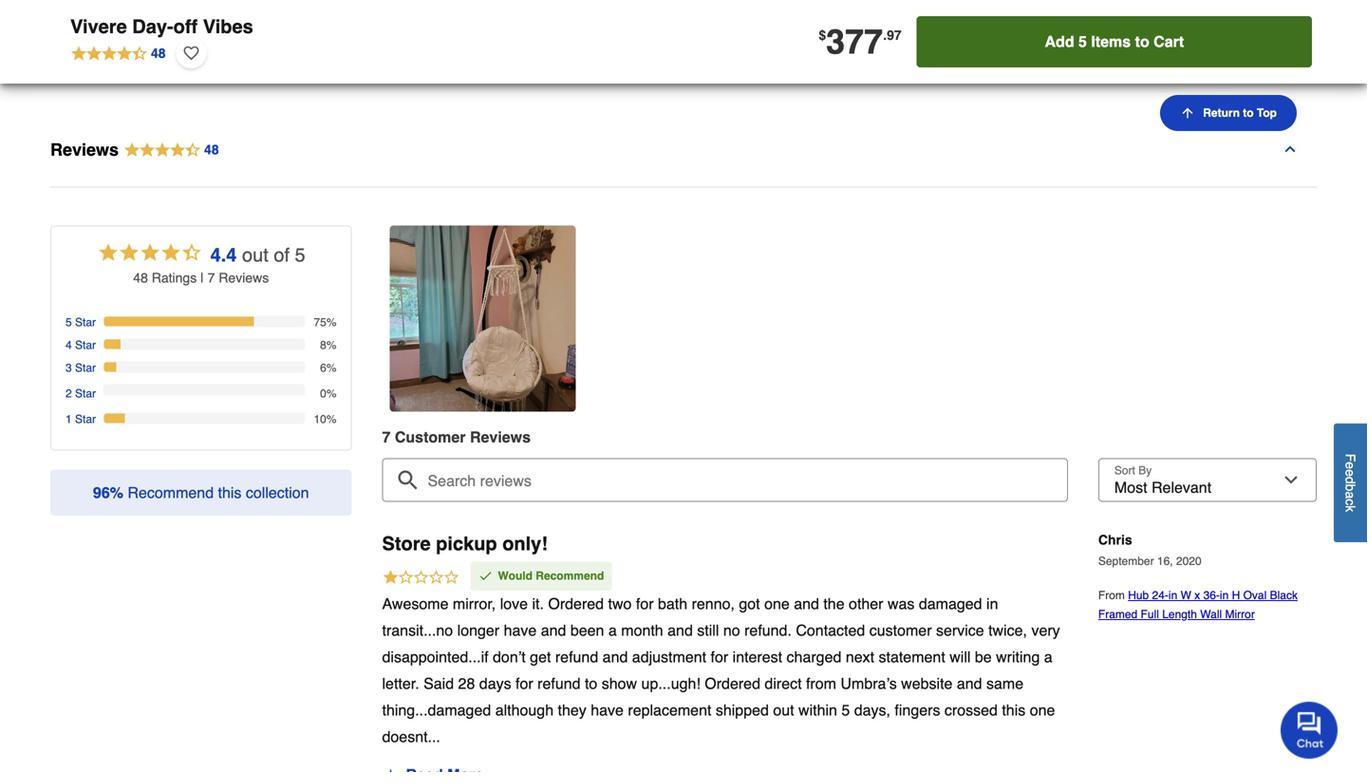 Task type: describe. For each thing, give the bounding box(es) containing it.
in inside awesome mirror, love it.  ordered two for bath renno, got one and the other was damaged in transit...no longer have and been a month and still no refund.  contacted customer service twice, very disappointed...if don't get refund and adjustment for interest charged next statement will be writing a letter.  said 28 days for refund to show up...ugh!  ordered direct from umbra's website and same thing...damaged although they have replacement shipped out within 5 days, fingers crossed this one doesnt...
[[987, 595, 999, 613]]

pickup
[[436, 533, 497, 555]]

love
[[500, 595, 528, 613]]

1 horizontal spatial have
[[591, 701, 624, 719]]

no
[[724, 622, 741, 639]]

this inside awesome mirror, love it.  ordered two for bath renno, got one and the other was damaged in transit...no longer have and been a month and still no refund.  contacted customer service twice, very disappointed...if don't get refund and adjustment for interest charged next statement will be writing a letter.  said 28 days for refund to show up...ugh!  ordered direct from umbra's website and same thing...damaged although they have replacement shipped out within 5 days, fingers crossed this one doesnt...
[[1002, 701, 1026, 719]]

store pickup only!
[[382, 533, 548, 555]]

return to top button
[[1161, 95, 1298, 131]]

items
[[1092, 33, 1132, 50]]

10%
[[314, 413, 337, 426]]

statement
[[879, 648, 946, 666]]

longer
[[458, 622, 500, 639]]

chat invite button image
[[1281, 701, 1339, 759]]

checkmark image
[[478, 568, 493, 584]]

1 vertical spatial refund
[[538, 675, 581, 692]]

hub
[[1129, 589, 1150, 602]]

of
[[274, 244, 290, 266]]

2 e from the top
[[1344, 469, 1359, 477]]

show
[[602, 675, 637, 692]]

fingers
[[895, 701, 941, 719]]

length
[[1163, 608, 1198, 621]]

from
[[806, 675, 837, 692]]

don't
[[493, 648, 526, 666]]

other
[[849, 595, 884, 613]]

up...ugh!
[[642, 675, 701, 692]]

2
[[66, 387, 72, 401]]

star for 3 star
[[75, 362, 96, 375]]

add 5 items to cart
[[1045, 33, 1185, 50]]

customer
[[870, 622, 932, 639]]

heart outline image
[[184, 43, 199, 64]]

bath
[[658, 595, 688, 613]]

direct
[[765, 675, 802, 692]]

star for 5 star
[[75, 316, 96, 329]]

|
[[201, 270, 204, 286]]

day-
[[132, 16, 173, 38]]

off
[[173, 16, 198, 38]]

w
[[1181, 589, 1192, 602]]

f e e d b a c k button
[[1335, 424, 1368, 542]]

although
[[496, 701, 554, 719]]

said
[[424, 675, 454, 692]]

x
[[1195, 589, 1201, 602]]

refund.
[[745, 622, 792, 639]]

3 star
[[66, 362, 96, 375]]

2 star
[[66, 387, 96, 401]]

1 horizontal spatial for
[[636, 595, 654, 613]]

very
[[1032, 622, 1061, 639]]

review
[[470, 429, 523, 446]]

1 horizontal spatial a
[[1045, 648, 1053, 666]]

website
[[902, 675, 953, 692]]

1 vertical spatial a
[[609, 622, 617, 639]]

2 horizontal spatial for
[[711, 648, 729, 666]]

0 vertical spatial refund
[[556, 648, 599, 666]]

and down bath
[[668, 622, 693, 639]]

twice,
[[989, 622, 1028, 639]]

36-
[[1204, 589, 1221, 602]]

1 vertical spatial one
[[1030, 701, 1056, 719]]

replacement
[[628, 701, 712, 719]]

within
[[799, 701, 838, 719]]

top
[[1258, 106, 1278, 120]]

writing
[[997, 648, 1040, 666]]

1 horizontal spatial in
[[1169, 589, 1178, 602]]

1 star image
[[382, 568, 460, 588]]

75%
[[314, 316, 337, 329]]

got
[[739, 595, 761, 613]]

a inside button
[[1344, 491, 1359, 499]]

customer
[[395, 429, 466, 446]]

be
[[975, 648, 992, 666]]

1 horizontal spatial to
[[1136, 33, 1150, 50]]

rating
[[152, 270, 190, 286]]

chris september 16, 2020
[[1099, 533, 1202, 568]]

48 inside '4.4 stars' image
[[151, 45, 166, 61]]

5 inside button
[[1079, 33, 1088, 50]]

96 % recommend this collection
[[93, 484, 309, 502]]

crossed
[[945, 701, 998, 719]]

same
[[987, 675, 1024, 692]]

and left the
[[794, 595, 820, 613]]

and up get
[[541, 622, 567, 639]]

7 inside the 4.4 out of 5 48 rating s | 7 reviews
[[208, 270, 215, 286]]

awesome
[[382, 595, 449, 613]]

interest
[[733, 648, 783, 666]]

transit...no
[[382, 622, 453, 639]]

96
[[93, 484, 110, 502]]

contacted
[[796, 622, 866, 639]]

h
[[1233, 589, 1241, 602]]

adjustment
[[632, 648, 707, 666]]

4
[[66, 339, 72, 352]]

b
[[1344, 484, 1359, 491]]

return
[[1204, 106, 1240, 120]]

wall
[[1201, 608, 1223, 621]]

f e e d b a c k
[[1344, 454, 1359, 512]]

chevron up image
[[1283, 141, 1299, 157]]

6%
[[320, 362, 337, 375]]

24-
[[1153, 589, 1169, 602]]



Task type: vqa. For each thing, say whether or not it's contained in the screenshot.
'writing'
yes



Task type: locate. For each thing, give the bounding box(es) containing it.
to left top at the top of page
[[1244, 106, 1254, 120]]

1 vertical spatial 7
[[382, 429, 391, 446]]

ordered up shipped
[[705, 675, 761, 692]]

add 5 items to cart button
[[917, 16, 1313, 67]]

hub 24-in w x 36-in h oval black framed full length wall mirror
[[1099, 589, 1298, 621]]

0 vertical spatial one
[[765, 595, 790, 613]]

4.4 out of 5 48 rating s | 7 reviews
[[133, 244, 306, 286]]

1 vertical spatial s
[[523, 429, 531, 446]]

4.4 stars image up rating
[[97, 241, 203, 269]]

get
[[530, 648, 551, 666]]

to inside awesome mirror, love it.  ordered two for bath renno, got one and the other was damaged in transit...no longer have and been a month and still no refund.  contacted customer service twice, very disappointed...if don't get refund and adjustment for interest charged next statement will be writing a letter.  said 28 days for refund to show up...ugh!  ordered direct from umbra's website and same thing...damaged although they have replacement shipped out within 5 days, fingers crossed this one doesnt...
[[585, 675, 598, 692]]

e up b
[[1344, 469, 1359, 477]]

5 inside awesome mirror, love it.  ordered two for bath renno, got one and the other was damaged in transit...no longer have and been a month and still no refund.  contacted customer service twice, very disappointed...if don't get refund and adjustment for interest charged next statement will be writing a letter.  said 28 days for refund to show up...ugh!  ordered direct from umbra's website and same thing...damaged although they have replacement shipped out within 5 days, fingers crossed this one doesnt...
[[842, 701, 850, 719]]

1 vertical spatial recommend
[[536, 570, 604, 583]]

5 up 4
[[66, 316, 72, 329]]

out down direct at the bottom right of the page
[[774, 701, 795, 719]]

4.4 stars image down vivere
[[70, 43, 167, 63]]

from
[[1099, 589, 1129, 602]]

still
[[698, 622, 719, 639]]

0 vertical spatial this
[[218, 484, 242, 502]]

0 vertical spatial a
[[1344, 491, 1359, 499]]

this
[[218, 484, 242, 502], [1002, 701, 1026, 719]]

2 horizontal spatial in
[[1221, 589, 1229, 602]]

1 horizontal spatial ordered
[[705, 675, 761, 692]]

1 star from the top
[[75, 316, 96, 329]]

for down still
[[711, 648, 729, 666]]

2 star from the top
[[75, 339, 96, 352]]

in left h
[[1221, 589, 1229, 602]]

would
[[498, 570, 533, 583]]

1 horizontal spatial recommend
[[536, 570, 604, 583]]

thing...damaged
[[382, 701, 491, 719]]

damaged
[[919, 595, 983, 613]]

out left of
[[242, 244, 269, 266]]

1 vertical spatial 4.4 stars image
[[97, 241, 203, 269]]

ordered up been
[[548, 595, 604, 613]]

0 horizontal spatial recommend
[[128, 484, 214, 502]]

recommend
[[128, 484, 214, 502], [536, 570, 604, 583]]

plus image
[[383, 767, 398, 772]]

1 horizontal spatial this
[[1002, 701, 1026, 719]]

e up d
[[1344, 462, 1359, 469]]

this down same
[[1002, 701, 1026, 719]]

refund down been
[[556, 648, 599, 666]]

out inside the 4.4 out of 5 48 rating s | 7 reviews
[[242, 244, 269, 266]]

1 horizontal spatial 7
[[382, 429, 391, 446]]

refund up they
[[538, 675, 581, 692]]

0 vertical spatial ordered
[[548, 595, 604, 613]]

to
[[1136, 33, 1150, 50], [1244, 106, 1254, 120], [585, 675, 598, 692]]

0 horizontal spatial s
[[190, 270, 197, 286]]

star right 1
[[75, 413, 96, 426]]

0 vertical spatial s
[[190, 270, 197, 286]]

97
[[887, 27, 902, 43]]

a
[[1344, 491, 1359, 499], [609, 622, 617, 639], [1045, 648, 1053, 666]]

star
[[75, 316, 96, 329], [75, 339, 96, 352], [75, 362, 96, 375], [75, 387, 96, 401], [75, 413, 96, 426]]

in left w
[[1169, 589, 1178, 602]]

reviews inside the 4.4 out of 5 48 rating s | 7 reviews
[[219, 270, 269, 286]]

1 vertical spatial 48
[[133, 270, 148, 286]]

7 right | at top left
[[208, 270, 215, 286]]

chris
[[1099, 533, 1133, 548]]

have down love
[[504, 622, 537, 639]]

and
[[794, 595, 820, 613], [541, 622, 567, 639], [668, 622, 693, 639], [603, 648, 628, 666], [957, 675, 983, 692]]

will
[[950, 648, 971, 666]]

1 horizontal spatial 48
[[151, 45, 166, 61]]

needed a stand cuz chair is too heavy to hang from ceiling. chair is very comfortable 230lbs max i would recommend and definitely no hard swinging. image image
[[390, 309, 576, 328]]

one right got
[[765, 595, 790, 613]]

$
[[819, 27, 827, 43]]

1 vertical spatial reviews
[[219, 270, 269, 286]]

the
[[824, 595, 845, 613]]

specifications element
[[50, 15, 1318, 82]]

e
[[1344, 462, 1359, 469], [1344, 469, 1359, 477]]

cart
[[1154, 33, 1185, 50]]

0 vertical spatial for
[[636, 595, 654, 613]]

1 vertical spatial ordered
[[705, 675, 761, 692]]

next
[[846, 648, 875, 666]]

48 inside the 4.4 out of 5 48 rating s | 7 reviews
[[133, 270, 148, 286]]

4.4 stars image
[[70, 43, 167, 63], [97, 241, 203, 269]]

store
[[382, 533, 431, 555]]

0 horizontal spatial ordered
[[548, 595, 604, 613]]

return to top
[[1204, 106, 1278, 120]]

2 vertical spatial a
[[1045, 648, 1053, 666]]

month
[[621, 622, 664, 639]]

for up although
[[516, 675, 534, 692]]

recommend up it.
[[536, 570, 604, 583]]

a right been
[[609, 622, 617, 639]]

0 vertical spatial have
[[504, 622, 537, 639]]

7 left customer
[[382, 429, 391, 446]]

4.4 stars image containing 48
[[70, 43, 167, 63]]

2 vertical spatial for
[[516, 675, 534, 692]]

5 star from the top
[[75, 413, 96, 426]]

5 left days,
[[842, 701, 850, 719]]

for right two
[[636, 595, 654, 613]]

days
[[480, 675, 512, 692]]

star for 1 star
[[75, 413, 96, 426]]

5 star
[[66, 316, 96, 329]]

1 vertical spatial have
[[591, 701, 624, 719]]

2 horizontal spatial a
[[1344, 491, 1359, 499]]

0 horizontal spatial a
[[609, 622, 617, 639]]

16,
[[1158, 555, 1174, 568]]

2 vertical spatial to
[[585, 675, 598, 692]]

have down show
[[591, 701, 624, 719]]

a down very
[[1045, 648, 1053, 666]]

.
[[884, 27, 887, 43]]

1 vertical spatial for
[[711, 648, 729, 666]]

recommend right the %
[[128, 484, 214, 502]]

one
[[765, 595, 790, 613], [1030, 701, 1056, 719]]

7
[[208, 270, 215, 286], [382, 429, 391, 446]]

5 inside the 4.4 out of 5 48 rating s | 7 reviews
[[295, 244, 306, 266]]

0 horizontal spatial 48
[[133, 270, 148, 286]]

was
[[888, 595, 915, 613]]

1 horizontal spatial s
[[523, 429, 531, 446]]

1 vertical spatial this
[[1002, 701, 1026, 719]]

star right 2 on the left bottom of the page
[[75, 387, 96, 401]]

2020
[[1177, 555, 1202, 568]]

1 e from the top
[[1344, 462, 1359, 469]]

letter.
[[382, 675, 420, 692]]

0 vertical spatial 7
[[208, 270, 215, 286]]

service
[[937, 622, 985, 639]]

3
[[66, 362, 72, 375]]

one down writing at the bottom of page
[[1030, 701, 1056, 719]]

1 vertical spatial to
[[1244, 106, 1254, 120]]

0 horizontal spatial to
[[585, 675, 598, 692]]

star up 4 star
[[75, 316, 96, 329]]

in up twice,
[[987, 595, 999, 613]]

star for 2 star
[[75, 387, 96, 401]]

disappointed...if
[[382, 648, 489, 666]]

48 left rating
[[133, 270, 148, 286]]

been
[[571, 622, 605, 639]]

2 horizontal spatial to
[[1244, 106, 1254, 120]]

0 horizontal spatial 7
[[208, 270, 215, 286]]

reviews button
[[50, 120, 1318, 187]]

28
[[458, 675, 475, 692]]

shipped
[[716, 701, 769, 719]]

to left cart
[[1136, 33, 1150, 50]]

0 horizontal spatial for
[[516, 675, 534, 692]]

and up show
[[603, 648, 628, 666]]

1
[[66, 413, 72, 426]]

0%
[[320, 387, 337, 401]]

3 star from the top
[[75, 362, 96, 375]]

1 horizontal spatial out
[[774, 701, 795, 719]]

0 vertical spatial 48
[[151, 45, 166, 61]]

1 horizontal spatial reviews
[[219, 270, 269, 286]]

vivere
[[70, 16, 127, 38]]

doesnt...
[[382, 728, 441, 746]]

umbra's
[[841, 675, 897, 692]]

4.4
[[210, 244, 237, 266]]

0 vertical spatial reviews
[[50, 140, 119, 160]]

Search reviews text field
[[390, 459, 1061, 491]]

k
[[1344, 505, 1359, 512]]

they
[[558, 701, 587, 719]]

1 vertical spatial out
[[774, 701, 795, 719]]

0 horizontal spatial have
[[504, 622, 537, 639]]

reviews inside dropdown button
[[50, 140, 119, 160]]

september
[[1099, 555, 1155, 568]]

8%
[[320, 339, 337, 352]]

4 star
[[66, 339, 96, 352]]

48 down vivere day-off vibes at left top
[[151, 45, 166, 61]]

two
[[608, 595, 632, 613]]

a up k
[[1344, 491, 1359, 499]]

0 horizontal spatial out
[[242, 244, 269, 266]]

4 star from the top
[[75, 387, 96, 401]]

0 vertical spatial 4.4 stars image
[[70, 43, 167, 63]]

d
[[1344, 477, 1359, 484]]

c
[[1344, 499, 1359, 505]]

arrow up image
[[1181, 105, 1196, 121]]

1 horizontal spatial one
[[1030, 701, 1056, 719]]

0 vertical spatial recommend
[[128, 484, 214, 502]]

1 star
[[66, 413, 96, 426]]

0 horizontal spatial this
[[218, 484, 242, 502]]

refund
[[556, 648, 599, 666], [538, 675, 581, 692]]

0 vertical spatial to
[[1136, 33, 1150, 50]]

this left "collection"
[[218, 484, 242, 502]]

mirror
[[1226, 608, 1256, 621]]

0 horizontal spatial in
[[987, 595, 999, 613]]

framed
[[1099, 608, 1138, 621]]

vibes
[[203, 16, 253, 38]]

0 vertical spatial out
[[242, 244, 269, 266]]

s inside the 4.4 out of 5 48 rating s | 7 reviews
[[190, 270, 197, 286]]

star right the 3
[[75, 362, 96, 375]]

star right 4
[[75, 339, 96, 352]]

renno,
[[692, 595, 735, 613]]

to left show
[[585, 675, 598, 692]]

out inside awesome mirror, love it.  ordered two for bath renno, got one and the other was damaged in transit...no longer have and been a month and still no refund.  contacted customer service twice, very disappointed...if don't get refund and adjustment for interest charged next statement will be writing a letter.  said 28 days for refund to show up...ugh!  ordered direct from umbra's website and same thing...damaged although they have replacement shipped out within 5 days, fingers crossed this one doesnt...
[[774, 701, 795, 719]]

0 horizontal spatial reviews
[[50, 140, 119, 160]]

5 right add at top right
[[1079, 33, 1088, 50]]

48 button
[[70, 38, 167, 68]]

star for 4 star
[[75, 339, 96, 352]]

ordered
[[548, 595, 604, 613], [705, 675, 761, 692]]

reviews
[[50, 140, 119, 160], [219, 270, 269, 286]]

out
[[242, 244, 269, 266], [774, 701, 795, 719]]

and up "crossed"
[[957, 675, 983, 692]]

charged
[[787, 648, 842, 666]]

0 horizontal spatial one
[[765, 595, 790, 613]]

5 right of
[[295, 244, 306, 266]]



